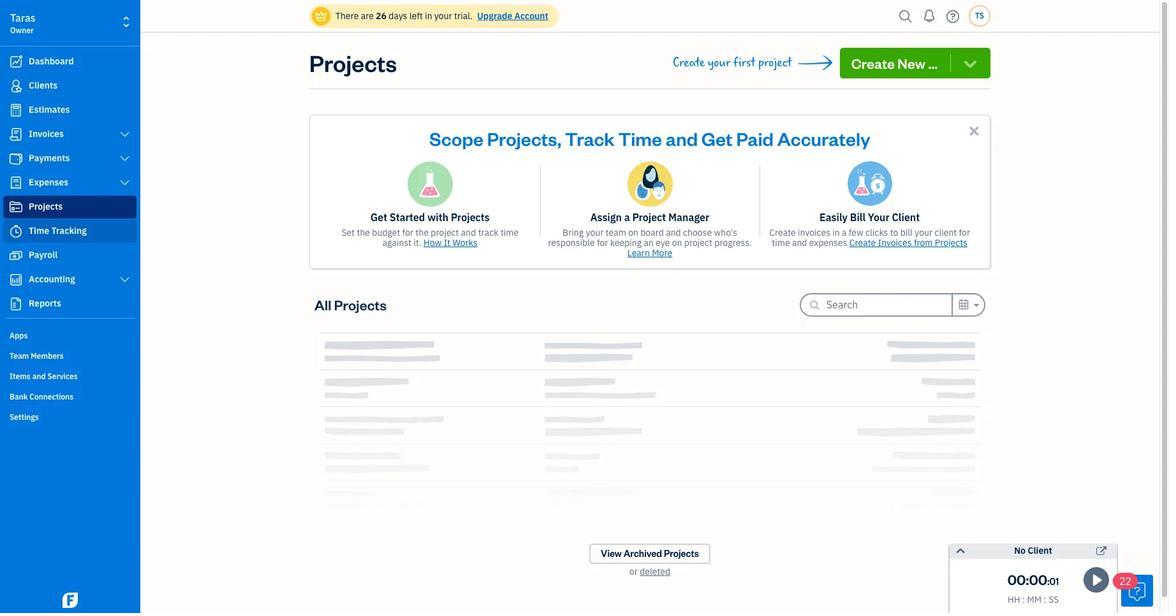 Task type: describe. For each thing, give the bounding box(es) containing it.
create new …
[[852, 54, 938, 72]]

projects inside view archived projects or deleted
[[664, 548, 699, 560]]

payroll
[[29, 249, 58, 261]]

scope
[[430, 126, 484, 151]]

or
[[630, 567, 638, 578]]

mm
[[1028, 595, 1042, 606]]

invoices
[[798, 227, 831, 239]]

assign a project manager bring your team on board and choose who's responsible for keeping an eye on project progress. learn more
[[548, 211, 752, 259]]

view
[[601, 548, 622, 560]]

owner
[[10, 26, 34, 35]]

reports link
[[3, 293, 137, 316]]

0 vertical spatial client
[[892, 211, 920, 224]]

payment image
[[8, 153, 24, 165]]

team members
[[10, 352, 64, 361]]

first
[[734, 56, 756, 70]]

: up ss
[[1048, 576, 1050, 588]]

payroll link
[[3, 244, 137, 267]]

how it works
[[424, 237, 478, 249]]

set
[[342, 227, 355, 239]]

crown image
[[315, 9, 328, 23]]

chevrondown image
[[962, 54, 979, 72]]

your inside assign a project manager bring your team on board and choose who's responsible for keeping an eye on project progress. learn more
[[586, 227, 604, 239]]

paid
[[737, 126, 774, 151]]

time inside create invoices in a few clicks to bill your client for time and expenses
[[772, 237, 790, 249]]

your inside create invoices in a few clicks to bill your client for time and expenses
[[915, 227, 933, 239]]

tracking
[[51, 225, 87, 237]]

your
[[868, 211, 890, 224]]

accounting link
[[3, 269, 137, 292]]

settings
[[10, 413, 39, 422]]

1 vertical spatial invoices
[[878, 237, 912, 249]]

money image
[[8, 249, 24, 262]]

bring
[[563, 227, 584, 239]]

progress.
[[715, 237, 752, 249]]

taras owner
[[10, 11, 35, 35]]

resource center badge image
[[1122, 576, 1154, 607]]

who's
[[714, 227, 738, 239]]

team
[[10, 352, 29, 361]]

0 horizontal spatial on
[[629, 227, 639, 239]]

0 vertical spatial get
[[702, 126, 733, 151]]

create new … button
[[840, 48, 991, 78]]

2 horizontal spatial project
[[759, 56, 792, 70]]

projects up track
[[451, 211, 490, 224]]

bank connections
[[10, 392, 74, 402]]

: up mm
[[1026, 571, 1030, 589]]

from
[[914, 237, 933, 249]]

learn
[[628, 248, 650, 259]]

estimates link
[[3, 99, 137, 122]]

items
[[10, 372, 31, 382]]

1 vertical spatial get
[[371, 211, 387, 224]]

no client
[[1015, 546, 1053, 557]]

with
[[428, 211, 449, 224]]

trial.
[[454, 10, 473, 22]]

projects inside main 'element'
[[29, 201, 63, 212]]

there
[[336, 10, 359, 22]]

1 horizontal spatial time
[[619, 126, 662, 151]]

…
[[929, 54, 938, 72]]

create your first project
[[673, 56, 792, 70]]

expenses
[[29, 177, 68, 188]]

26
[[376, 10, 387, 22]]

client image
[[8, 80, 24, 93]]

works
[[453, 237, 478, 249]]

project
[[633, 211, 666, 224]]

apps link
[[3, 326, 137, 345]]

get started with projects image
[[407, 161, 453, 207]]

resume timer image
[[1089, 573, 1106, 589]]

set the budget for the project and track time against it.
[[342, 227, 519, 249]]

project inside assign a project manager bring your team on board and choose who's responsible for keeping an eye on project progress. learn more
[[685, 237, 713, 249]]

time inside set the budget for the project and track time against it.
[[501, 227, 519, 239]]

ts
[[976, 11, 985, 20]]

for inside set the budget for the project and track time against it.
[[402, 227, 414, 239]]

dashboard image
[[8, 56, 24, 68]]

how
[[424, 237, 442, 249]]

create for create invoices in a few clicks to bill your client for time and expenses
[[770, 227, 796, 239]]

client
[[935, 227, 957, 239]]

team
[[606, 227, 627, 239]]

it
[[444, 237, 451, 249]]

track
[[565, 126, 615, 151]]

easily
[[820, 211, 848, 224]]

clients link
[[3, 75, 137, 98]]

ts button
[[969, 5, 991, 27]]

in inside create invoices in a few clicks to bill your client for time and expenses
[[833, 227, 840, 239]]

few
[[849, 227, 864, 239]]

bank
[[10, 392, 28, 402]]

create for create new …
[[852, 54, 895, 72]]

are
[[361, 10, 374, 22]]

an
[[644, 237, 654, 249]]

Search text field
[[827, 295, 952, 315]]

chevron large down image for expenses
[[119, 178, 131, 188]]

and inside items and services link
[[32, 372, 46, 382]]

deleted link
[[640, 567, 671, 578]]

get started with projects
[[371, 211, 490, 224]]

main element
[[0, 0, 172, 614]]

your left trial.
[[434, 10, 452, 22]]

payments
[[29, 153, 70, 164]]

all projects
[[315, 296, 387, 314]]

team members link
[[3, 346, 137, 366]]

to
[[891, 227, 899, 239]]

go to help image
[[943, 7, 964, 26]]

dashboard link
[[3, 50, 137, 73]]

a inside assign a project manager bring your team on board and choose who's responsible for keeping an eye on project progress. learn more
[[624, 211, 630, 224]]

bill
[[901, 227, 913, 239]]

notifications image
[[919, 3, 940, 29]]

time tracking
[[29, 225, 87, 237]]

accounting
[[29, 274, 75, 285]]

expenses link
[[3, 172, 137, 195]]

clicks
[[866, 227, 889, 239]]



Task type: locate. For each thing, give the bounding box(es) containing it.
create left invoices
[[770, 227, 796, 239]]

for right client
[[959, 227, 971, 239]]

keeping
[[610, 237, 642, 249]]

2 the from the left
[[416, 227, 429, 239]]

assign a project manager image
[[628, 161, 673, 207]]

invoices
[[29, 128, 64, 140], [878, 237, 912, 249]]

get left the paid
[[702, 126, 733, 151]]

there are 26 days left in your trial. upgrade account
[[336, 10, 549, 22]]

time up assign a project manager image
[[619, 126, 662, 151]]

1 horizontal spatial a
[[842, 227, 847, 239]]

the right set
[[357, 227, 370, 239]]

ss
[[1049, 595, 1059, 606]]

and up assign a project manager image
[[666, 126, 698, 151]]

for left it.
[[402, 227, 414, 239]]

chevron large down image for invoices
[[119, 130, 131, 140]]

chevron large down image up the payments link
[[119, 130, 131, 140]]

your
[[434, 10, 452, 22], [708, 56, 731, 70], [586, 227, 604, 239], [915, 227, 933, 239]]

time tracking link
[[3, 220, 137, 243]]

upgrade account link
[[475, 10, 549, 22]]

dashboard
[[29, 56, 74, 67]]

freshbooks image
[[60, 593, 80, 609]]

22
[[1120, 576, 1132, 588]]

projects down expenses
[[29, 201, 63, 212]]

00 up hh
[[1008, 571, 1026, 589]]

1 horizontal spatial client
[[1028, 546, 1053, 557]]

bank connections link
[[3, 387, 137, 406]]

time
[[619, 126, 662, 151], [29, 225, 49, 237]]

expense image
[[8, 177, 24, 190]]

time left invoices
[[772, 237, 790, 249]]

1 horizontal spatial get
[[702, 126, 733, 151]]

the
[[357, 227, 370, 239], [416, 227, 429, 239]]

and right board
[[666, 227, 681, 239]]

and inside assign a project manager bring your team on board and choose who's responsible for keeping an eye on project progress. learn more
[[666, 227, 681, 239]]

budget
[[372, 227, 400, 239]]

1 horizontal spatial invoices
[[878, 237, 912, 249]]

chart image
[[8, 274, 24, 287]]

1 vertical spatial client
[[1028, 546, 1053, 557]]

project down with at the left top of the page
[[431, 227, 459, 239]]

easily bill your client
[[820, 211, 920, 224]]

close image
[[967, 124, 982, 138]]

reports
[[29, 298, 61, 309]]

it.
[[414, 237, 422, 249]]

0 horizontal spatial time
[[501, 227, 519, 239]]

the down get started with projects
[[416, 227, 429, 239]]

and inside create invoices in a few clicks to bill your client for time and expenses
[[792, 237, 807, 249]]

2 horizontal spatial for
[[959, 227, 971, 239]]

0 horizontal spatial invoices
[[29, 128, 64, 140]]

against
[[383, 237, 412, 249]]

caretdown image
[[972, 298, 979, 313]]

chevron large down image inside accounting link
[[119, 275, 131, 285]]

create left first
[[673, 56, 705, 70]]

a left few
[[842, 227, 847, 239]]

chevron large down image up projects link
[[119, 178, 131, 188]]

chevron large down image for payments
[[119, 154, 131, 164]]

0 horizontal spatial in
[[425, 10, 432, 22]]

for
[[402, 227, 414, 239], [959, 227, 971, 239], [597, 237, 608, 249]]

1 vertical spatial in
[[833, 227, 840, 239]]

invoices inside "link"
[[29, 128, 64, 140]]

time
[[501, 227, 519, 239], [772, 237, 790, 249]]

and left expenses
[[792, 237, 807, 249]]

in right 'left'
[[425, 10, 432, 22]]

all
[[315, 296, 332, 314]]

create inside create invoices in a few clicks to bill your client for time and expenses
[[770, 227, 796, 239]]

1 horizontal spatial time
[[772, 237, 790, 249]]

0 horizontal spatial the
[[357, 227, 370, 239]]

0 vertical spatial in
[[425, 10, 432, 22]]

project
[[759, 56, 792, 70], [431, 227, 459, 239], [685, 237, 713, 249]]

timer image
[[8, 225, 24, 238]]

your left first
[[708, 56, 731, 70]]

create for create invoices from projects
[[850, 237, 876, 249]]

4 chevron large down image from the top
[[119, 275, 131, 285]]

invoices link
[[3, 123, 137, 146]]

and left track
[[461, 227, 476, 239]]

accurately
[[778, 126, 871, 151]]

create inside dropdown button
[[852, 54, 895, 72]]

invoice image
[[8, 128, 24, 141]]

00 : 00 : 01 hh : mm : ss
[[1008, 571, 1059, 606]]

for left keeping at the top
[[597, 237, 608, 249]]

1 chevron large down image from the top
[[119, 130, 131, 140]]

estimates
[[29, 104, 70, 115]]

time right track
[[501, 227, 519, 239]]

3 chevron large down image from the top
[[119, 178, 131, 188]]

project inside set the budget for the project and track time against it.
[[431, 227, 459, 239]]

on right eye
[[672, 237, 682, 249]]

for inside create invoices in a few clicks to bill your client for time and expenses
[[959, 227, 971, 239]]

1 horizontal spatial in
[[833, 227, 840, 239]]

1 horizontal spatial 00
[[1030, 571, 1048, 589]]

0 vertical spatial invoices
[[29, 128, 64, 140]]

chevron large down image for accounting
[[119, 275, 131, 285]]

assign
[[591, 211, 622, 224]]

left
[[410, 10, 423, 22]]

upgrade
[[477, 10, 513, 22]]

1 00 from the left
[[1008, 571, 1026, 589]]

0 horizontal spatial 00
[[1008, 571, 1026, 589]]

create
[[852, 54, 895, 72], [673, 56, 705, 70], [770, 227, 796, 239], [850, 237, 876, 249]]

on
[[629, 227, 639, 239], [672, 237, 682, 249]]

account
[[515, 10, 549, 22]]

report image
[[8, 298, 24, 311]]

track
[[478, 227, 499, 239]]

client right no
[[1028, 546, 1053, 557]]

create invoices from projects
[[850, 237, 968, 249]]

a inside create invoices in a few clicks to bill your client for time and expenses
[[842, 227, 847, 239]]

projects link
[[3, 196, 137, 219]]

archived
[[624, 548, 662, 560]]

projects down the there
[[309, 48, 397, 78]]

0 horizontal spatial client
[[892, 211, 920, 224]]

hh
[[1008, 595, 1021, 606]]

1 the from the left
[[357, 227, 370, 239]]

1 horizontal spatial for
[[597, 237, 608, 249]]

scope projects, track time and get paid accurately
[[430, 126, 871, 151]]

project right first
[[759, 56, 792, 70]]

services
[[48, 372, 78, 382]]

2 chevron large down image from the top
[[119, 154, 131, 164]]

0 horizontal spatial a
[[624, 211, 630, 224]]

payments link
[[3, 147, 137, 170]]

open in new window image
[[1097, 544, 1107, 560]]

new
[[898, 54, 926, 72]]

01
[[1050, 576, 1059, 588]]

:
[[1026, 571, 1030, 589], [1048, 576, 1050, 588], [1023, 595, 1026, 606], [1044, 595, 1047, 606]]

items and services
[[10, 372, 78, 382]]

bill
[[850, 211, 866, 224]]

time inside 'link'
[[29, 225, 49, 237]]

responsible
[[548, 237, 595, 249]]

create left new
[[852, 54, 895, 72]]

chevron large down image inside 'invoices' "link"
[[119, 130, 131, 140]]

chevron large down image up 'reports' link
[[119, 275, 131, 285]]

a up team
[[624, 211, 630, 224]]

1 horizontal spatial project
[[685, 237, 713, 249]]

create down bill
[[850, 237, 876, 249]]

00 left 01
[[1030, 571, 1048, 589]]

0 horizontal spatial time
[[29, 225, 49, 237]]

project down manager
[[685, 237, 713, 249]]

expand timer details image
[[955, 544, 967, 560]]

taras
[[10, 11, 35, 24]]

in
[[425, 10, 432, 22], [833, 227, 840, 239]]

0 horizontal spatial get
[[371, 211, 387, 224]]

get up "budget"
[[371, 211, 387, 224]]

0 vertical spatial a
[[624, 211, 630, 224]]

1 horizontal spatial the
[[416, 227, 429, 239]]

client up "bill"
[[892, 211, 920, 224]]

0 horizontal spatial for
[[402, 227, 414, 239]]

get
[[702, 126, 733, 151], [371, 211, 387, 224]]

started
[[390, 211, 425, 224]]

create for create your first project
[[673, 56, 705, 70]]

: left ss
[[1044, 595, 1047, 606]]

eye
[[656, 237, 670, 249]]

in down the easily
[[833, 227, 840, 239]]

for inside assign a project manager bring your team on board and choose who's responsible for keeping an eye on project progress. learn more
[[597, 237, 608, 249]]

22 button
[[1113, 574, 1154, 607]]

items and services link
[[3, 367, 137, 386]]

projects up deleted link
[[664, 548, 699, 560]]

1 vertical spatial a
[[842, 227, 847, 239]]

1 horizontal spatial on
[[672, 237, 682, 249]]

manager
[[669, 211, 710, 224]]

projects right all
[[334, 296, 387, 314]]

and right the items
[[32, 372, 46, 382]]

chevron large down image up expenses link
[[119, 154, 131, 164]]

time right timer icon
[[29, 225, 49, 237]]

0 vertical spatial time
[[619, 126, 662, 151]]

projects,
[[487, 126, 562, 151]]

on right team
[[629, 227, 639, 239]]

board
[[641, 227, 664, 239]]

0 horizontal spatial project
[[431, 227, 459, 239]]

project image
[[8, 201, 24, 214]]

no
[[1015, 546, 1026, 557]]

: right hh
[[1023, 595, 1026, 606]]

2 00 from the left
[[1030, 571, 1048, 589]]

estimate image
[[8, 104, 24, 117]]

expenses
[[810, 237, 848, 249]]

your right "bill"
[[915, 227, 933, 239]]

create invoices in a few clicks to bill your client for time and expenses
[[770, 227, 971, 249]]

search image
[[896, 7, 916, 26]]

projects right from
[[935, 237, 968, 249]]

calendar image
[[958, 297, 970, 312]]

chevron large down image
[[119, 130, 131, 140], [119, 154, 131, 164], [119, 178, 131, 188], [119, 275, 131, 285]]

your down assign on the top right of the page
[[586, 227, 604, 239]]

and inside set the budget for the project and track time against it.
[[461, 227, 476, 239]]

1 vertical spatial time
[[29, 225, 49, 237]]

apps
[[10, 331, 28, 341]]

easily bill your client image
[[848, 161, 892, 206]]



Task type: vqa. For each thing, say whether or not it's contained in the screenshot.
Expenses
yes



